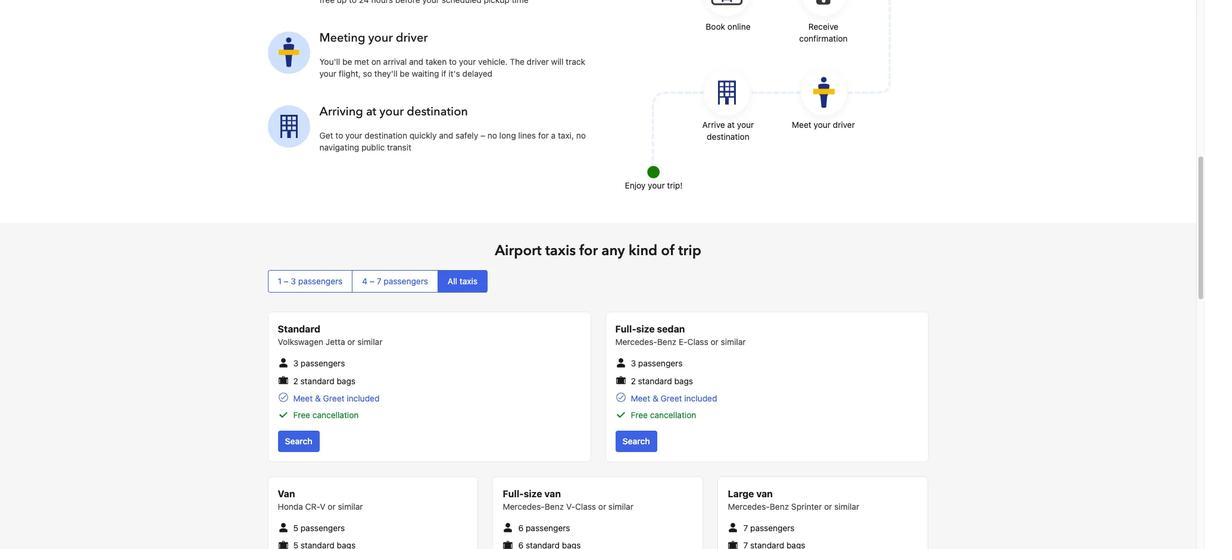 Task type: describe. For each thing, give the bounding box(es) containing it.
van
[[278, 489, 295, 500]]

4
[[362, 277, 368, 287]]

class for van
[[575, 502, 596, 512]]

standard for volkswagen
[[300, 376, 334, 386]]

volkswagen
[[278, 337, 323, 347]]

airport
[[495, 241, 542, 261]]

2 standard bags for jetta
[[293, 376, 356, 386]]

they'll
[[374, 69, 398, 79]]

jetta
[[326, 337, 345, 347]]

7 passengers
[[743, 523, 795, 534]]

greet for sedan
[[661, 394, 682, 404]]

you'll
[[319, 57, 340, 67]]

get
[[319, 131, 333, 141]]

get to your destination quickly and safely – no long lines for a taxi, no navigating public transit
[[319, 131, 586, 153]]

5 passengers
[[293, 523, 345, 534]]

and for arriving at your destination
[[439, 131, 453, 141]]

confirmation
[[799, 34, 848, 44]]

van inside 'full-size van mercedes-benz v-class or similar'
[[544, 489, 561, 500]]

1 no from the left
[[488, 131, 497, 141]]

included for jetta
[[347, 394, 380, 404]]

1 horizontal spatial for
[[579, 241, 598, 261]]

2 no from the left
[[576, 131, 586, 141]]

meet for full-
[[631, 394, 650, 404]]

mercedes- inside large van mercedes-benz sprinter or similar
[[728, 502, 770, 512]]

any
[[602, 241, 625, 261]]

taxi,
[[558, 131, 574, 141]]

2 for volkswagen
[[293, 376, 298, 386]]

2 standard bags for sedan
[[631, 376, 693, 386]]

2 for size
[[631, 376, 636, 386]]

meeting
[[319, 30, 365, 46]]

passengers for van
[[301, 523, 345, 534]]

or inside full-size sedan mercedes-benz e-class or similar
[[711, 337, 719, 347]]

mercedes- for sedan
[[615, 337, 657, 347]]

and for meeting your driver
[[409, 57, 423, 67]]

free for size
[[631, 410, 648, 420]]

passengers for full-size van
[[526, 523, 570, 534]]

receive
[[808, 22, 839, 32]]

arriving
[[319, 104, 363, 120]]

to inside get to your destination quickly and safely – no long lines for a taxi, no navigating public transit
[[335, 131, 343, 141]]

included for sedan
[[684, 394, 717, 404]]

meet your driver
[[792, 120, 855, 130]]

benz for van
[[545, 502, 564, 512]]

taxis for airport
[[545, 241, 576, 261]]

van inside large van mercedes-benz sprinter or similar
[[756, 489, 773, 500]]

the
[[510, 57, 525, 67]]

trip
[[678, 241, 701, 261]]

3 passengers for volkswagen
[[293, 359, 345, 369]]

honda
[[278, 502, 303, 512]]

passengers for standard
[[301, 359, 345, 369]]

destination for arriving at your destination
[[407, 104, 468, 120]]

you'll be met on arrival and taken to your vehicle. the driver will track your flight, so they'll be waiting if it's delayed
[[319, 57, 585, 79]]

destination for get to your destination quickly and safely – no long lines for a taxi, no navigating public transit
[[365, 131, 407, 141]]

all taxis
[[448, 277, 478, 287]]

standard for size
[[638, 376, 672, 386]]

full- for full-size sedan
[[615, 324, 636, 335]]

6
[[518, 523, 524, 534]]

waiting
[[412, 69, 439, 79]]

passengers right 4
[[384, 277, 428, 287]]

standard
[[278, 324, 320, 335]]

for inside get to your destination quickly and safely – no long lines for a taxi, no navigating public transit
[[538, 131, 549, 141]]

benz for sedan
[[657, 337, 677, 347]]

track
[[566, 57, 585, 67]]

search for size
[[623, 436, 650, 447]]

flight,
[[339, 69, 361, 79]]

size for sedan
[[636, 324, 655, 335]]

book online
[[706, 22, 751, 32]]

passengers for full-size sedan
[[638, 359, 683, 369]]

lines
[[518, 131, 536, 141]]

5
[[293, 523, 298, 534]]

sedan
[[657, 324, 685, 335]]

similar inside large van mercedes-benz sprinter or similar
[[834, 502, 859, 512]]

full- for full-size van
[[503, 489, 524, 500]]

– inside get to your destination quickly and safely – no long lines for a taxi, no navigating public transit
[[480, 131, 485, 141]]

e-
[[679, 337, 688, 347]]

long
[[499, 131, 516, 141]]

arrival
[[383, 57, 407, 67]]

similar inside full-size sedan mercedes-benz e-class or similar
[[721, 337, 746, 347]]

meeting your driver
[[319, 30, 428, 46]]

similar inside van honda cr-v or similar
[[338, 502, 363, 512]]

6 passengers
[[518, 523, 570, 534]]

or inside standard volkswagen jetta or similar
[[347, 337, 355, 347]]

size for van
[[524, 489, 542, 500]]

similar inside standard volkswagen jetta or similar
[[358, 337, 383, 347]]

search for volkswagen
[[285, 436, 312, 447]]

booking airport taxi image for arriving at your destination
[[268, 105, 310, 148]]

v-
[[566, 502, 575, 512]]

delayed
[[462, 69, 492, 79]]

vehicle.
[[478, 57, 508, 67]]

so
[[363, 69, 372, 79]]

on
[[371, 57, 381, 67]]

van honda cr-v or similar
[[278, 489, 363, 512]]



Task type: vqa. For each thing, say whether or not it's contained in the screenshot.


Task type: locate. For each thing, give the bounding box(es) containing it.
1 vertical spatial class
[[575, 502, 596, 512]]

1 horizontal spatial to
[[449, 57, 457, 67]]

cancellation for jetta
[[312, 410, 359, 420]]

size inside full-size sedan mercedes-benz e-class or similar
[[636, 324, 655, 335]]

1 horizontal spatial class
[[688, 337, 708, 347]]

standard down full-size sedan mercedes-benz e-class or similar
[[638, 376, 672, 386]]

be
[[342, 57, 352, 67], [400, 69, 410, 79]]

taken
[[426, 57, 447, 67]]

1 vertical spatial and
[[439, 131, 453, 141]]

similar right e-
[[721, 337, 746, 347]]

0 horizontal spatial free
[[293, 410, 310, 420]]

trip!
[[667, 181, 683, 191]]

taxis for all
[[460, 277, 478, 287]]

1 van from the left
[[544, 489, 561, 500]]

2 2 from the left
[[631, 376, 636, 386]]

or right v-
[[598, 502, 606, 512]]

passengers
[[298, 277, 343, 287], [384, 277, 428, 287], [301, 359, 345, 369], [638, 359, 683, 369], [301, 523, 345, 534], [526, 523, 570, 534], [750, 523, 795, 534]]

0 horizontal spatial &
[[315, 394, 321, 404]]

1 search button from the left
[[278, 431, 320, 453]]

2 standard from the left
[[638, 376, 672, 386]]

standard down "volkswagen"
[[300, 376, 334, 386]]

arrive
[[702, 120, 725, 130]]

similar
[[358, 337, 383, 347], [721, 337, 746, 347], [338, 502, 363, 512], [609, 502, 634, 512], [834, 502, 859, 512]]

and up waiting
[[409, 57, 423, 67]]

mercedes- up '6'
[[503, 502, 545, 512]]

for left a
[[538, 131, 549, 141]]

1 vertical spatial size
[[524, 489, 542, 500]]

1 horizontal spatial free cancellation
[[631, 410, 696, 420]]

free cancellation for jetta
[[293, 410, 359, 420]]

full- inside 'full-size van mercedes-benz v-class or similar'
[[503, 489, 524, 500]]

3 passengers for size
[[631, 359, 683, 369]]

receive confirmation
[[799, 22, 848, 44]]

1 horizontal spatial mercedes-
[[615, 337, 657, 347]]

similar right sprinter
[[834, 502, 859, 512]]

size
[[636, 324, 655, 335], [524, 489, 542, 500]]

2 van from the left
[[756, 489, 773, 500]]

1 horizontal spatial free
[[631, 410, 648, 420]]

3 inside "sort results by" "element"
[[291, 277, 296, 287]]

2 greet from the left
[[661, 394, 682, 404]]

2 & from the left
[[653, 394, 658, 404]]

mercedes- for van
[[503, 502, 545, 512]]

7 inside "sort results by" "element"
[[377, 277, 381, 287]]

1 horizontal spatial 7
[[743, 523, 748, 534]]

greet
[[323, 394, 344, 404], [661, 394, 682, 404]]

and inside get to your destination quickly and safely – no long lines for a taxi, no navigating public transit
[[439, 131, 453, 141]]

0 vertical spatial be
[[342, 57, 352, 67]]

1 horizontal spatial van
[[756, 489, 773, 500]]

1 horizontal spatial no
[[576, 131, 586, 141]]

0 horizontal spatial full-
[[503, 489, 524, 500]]

2 free from the left
[[631, 410, 648, 420]]

3 down "volkswagen"
[[293, 359, 298, 369]]

search button for volkswagen
[[278, 431, 320, 453]]

3 passengers down e-
[[631, 359, 683, 369]]

bags
[[337, 376, 356, 386], [674, 376, 693, 386]]

passengers for large van
[[750, 523, 795, 534]]

and
[[409, 57, 423, 67], [439, 131, 453, 141]]

be down arrival
[[400, 69, 410, 79]]

arriving at your destination
[[319, 104, 468, 120]]

at for arrive
[[727, 120, 735, 130]]

0 vertical spatial to
[[449, 57, 457, 67]]

0 vertical spatial and
[[409, 57, 423, 67]]

no left long
[[488, 131, 497, 141]]

0 horizontal spatial at
[[366, 104, 376, 120]]

2 horizontal spatial driver
[[833, 120, 855, 130]]

meet for standard
[[293, 394, 313, 404]]

1 horizontal spatial cancellation
[[650, 410, 696, 420]]

mercedes- inside 'full-size van mercedes-benz v-class or similar'
[[503, 502, 545, 512]]

1 horizontal spatial greet
[[661, 394, 682, 404]]

destination down arrive
[[707, 132, 750, 142]]

1 horizontal spatial taxis
[[545, 241, 576, 261]]

0 horizontal spatial standard
[[300, 376, 334, 386]]

or inside large van mercedes-benz sprinter or similar
[[824, 502, 832, 512]]

to up it's
[[449, 57, 457, 67]]

1 3 passengers from the left
[[293, 359, 345, 369]]

0 horizontal spatial cancellation
[[312, 410, 359, 420]]

or right v
[[328, 502, 336, 512]]

greet for jetta
[[323, 394, 344, 404]]

destination for arrive at your destination
[[707, 132, 750, 142]]

sort results by element
[[268, 271, 929, 293]]

– for 1 – 3 passengers
[[284, 277, 289, 287]]

v
[[320, 502, 325, 512]]

1 horizontal spatial search button
[[615, 431, 657, 453]]

1 included from the left
[[347, 394, 380, 404]]

1 meet & greet included from the left
[[293, 394, 380, 404]]

0 horizontal spatial mercedes-
[[503, 502, 545, 512]]

meet & greet included down jetta
[[293, 394, 380, 404]]

3 passengers down jetta
[[293, 359, 345, 369]]

greet down jetta
[[323, 394, 344, 404]]

1 horizontal spatial included
[[684, 394, 717, 404]]

enjoy
[[625, 181, 646, 191]]

0 vertical spatial 7
[[377, 277, 381, 287]]

7
[[377, 277, 381, 287], [743, 523, 748, 534]]

1 horizontal spatial be
[[400, 69, 410, 79]]

a
[[551, 131, 556, 141]]

bags down e-
[[674, 376, 693, 386]]

1 vertical spatial to
[[335, 131, 343, 141]]

meet & greet included down e-
[[631, 394, 717, 404]]

at inside the arrive at your destination
[[727, 120, 735, 130]]

0 horizontal spatial search button
[[278, 431, 320, 453]]

van up 6 passengers
[[544, 489, 561, 500]]

2 included from the left
[[684, 394, 717, 404]]

passengers right 1
[[298, 277, 343, 287]]

0 horizontal spatial 3 passengers
[[293, 359, 345, 369]]

2 standard bags down e-
[[631, 376, 693, 386]]

online
[[728, 22, 751, 32]]

2 bags from the left
[[674, 376, 693, 386]]

– for 4 – 7 passengers
[[370, 277, 375, 287]]

1 horizontal spatial 2 standard bags
[[631, 376, 693, 386]]

0 horizontal spatial 7
[[377, 277, 381, 287]]

full- up '6'
[[503, 489, 524, 500]]

3 down full-size sedan mercedes-benz e-class or similar
[[631, 359, 636, 369]]

or inside 'full-size van mercedes-benz v-class or similar'
[[598, 502, 606, 512]]

1 vertical spatial for
[[579, 241, 598, 261]]

3 for standard
[[293, 359, 298, 369]]

0 horizontal spatial taxis
[[460, 277, 478, 287]]

similar inside 'full-size van mercedes-benz v-class or similar'
[[609, 502, 634, 512]]

1
[[278, 277, 282, 287]]

0 horizontal spatial search
[[285, 436, 312, 447]]

or right sprinter
[[824, 502, 832, 512]]

included
[[347, 394, 380, 404], [684, 394, 717, 404]]

2 horizontal spatial –
[[480, 131, 485, 141]]

mercedes-
[[615, 337, 657, 347], [503, 502, 545, 512], [728, 502, 770, 512]]

cancellation for sedan
[[650, 410, 696, 420]]

all
[[448, 277, 457, 287]]

benz left v-
[[545, 502, 564, 512]]

and inside you'll be met on arrival and taken to your vehicle. the driver will track your flight, so they'll be waiting if it's delayed
[[409, 57, 423, 67]]

van right large in the right bottom of the page
[[756, 489, 773, 500]]

2 free cancellation from the left
[[631, 410, 696, 420]]

0 horizontal spatial greet
[[323, 394, 344, 404]]

2 search from the left
[[623, 436, 650, 447]]

3 for full-
[[631, 359, 636, 369]]

passengers down e-
[[638, 359, 683, 369]]

1 cancellation from the left
[[312, 410, 359, 420]]

1 vertical spatial full-
[[503, 489, 524, 500]]

free for volkswagen
[[293, 410, 310, 420]]

taxis inside "sort results by" "element"
[[460, 277, 478, 287]]

passengers down large van mercedes-benz sprinter or similar
[[750, 523, 795, 534]]

free
[[293, 410, 310, 420], [631, 410, 648, 420]]

1 & from the left
[[315, 394, 321, 404]]

– right 1
[[284, 277, 289, 287]]

1 horizontal spatial size
[[636, 324, 655, 335]]

size inside 'full-size van mercedes-benz v-class or similar'
[[524, 489, 542, 500]]

1 horizontal spatial full-
[[615, 324, 636, 335]]

& for volkswagen
[[315, 394, 321, 404]]

class for sedan
[[688, 337, 708, 347]]

met
[[354, 57, 369, 67]]

destination up quickly
[[407, 104, 468, 120]]

booking airport taxi image
[[642, 0, 892, 185], [268, 32, 310, 74], [268, 105, 310, 148]]

1 horizontal spatial &
[[653, 394, 658, 404]]

7 down large in the right bottom of the page
[[743, 523, 748, 534]]

search
[[285, 436, 312, 447], [623, 436, 650, 447]]

class inside 'full-size van mercedes-benz v-class or similar'
[[575, 502, 596, 512]]

bags for sedan
[[674, 376, 693, 386]]

passengers right '6'
[[526, 523, 570, 534]]

free cancellation
[[293, 410, 359, 420], [631, 410, 696, 420]]

similar right v-
[[609, 502, 634, 512]]

greet down e-
[[661, 394, 682, 404]]

1 horizontal spatial meet
[[631, 394, 650, 404]]

0 vertical spatial for
[[538, 131, 549, 141]]

& for size
[[653, 394, 658, 404]]

meet & greet included for sedan
[[631, 394, 717, 404]]

1 2 from the left
[[293, 376, 298, 386]]

2 horizontal spatial meet
[[792, 120, 811, 130]]

destination inside the arrive at your destination
[[707, 132, 750, 142]]

size left sedan
[[636, 324, 655, 335]]

bags for jetta
[[337, 376, 356, 386]]

0 horizontal spatial and
[[409, 57, 423, 67]]

1 vertical spatial be
[[400, 69, 410, 79]]

or
[[347, 337, 355, 347], [711, 337, 719, 347], [328, 502, 336, 512], [598, 502, 606, 512], [824, 502, 832, 512]]

3 passengers
[[293, 359, 345, 369], [631, 359, 683, 369]]

meet & greet included for jetta
[[293, 394, 380, 404]]

0 horizontal spatial for
[[538, 131, 549, 141]]

1 greet from the left
[[323, 394, 344, 404]]

be up flight,
[[342, 57, 352, 67]]

0 vertical spatial driver
[[396, 30, 428, 46]]

0 vertical spatial class
[[688, 337, 708, 347]]

1 2 standard bags from the left
[[293, 376, 356, 386]]

bags down jetta
[[337, 376, 356, 386]]

0 horizontal spatial no
[[488, 131, 497, 141]]

airport taxis for any kind of trip
[[495, 241, 701, 261]]

1 horizontal spatial meet & greet included
[[631, 394, 717, 404]]

–
[[480, 131, 485, 141], [284, 277, 289, 287], [370, 277, 375, 287]]

0 horizontal spatial included
[[347, 394, 380, 404]]

at
[[366, 104, 376, 120], [727, 120, 735, 130]]

0 vertical spatial taxis
[[545, 241, 576, 261]]

2 vertical spatial driver
[[833, 120, 855, 130]]

search button
[[278, 431, 320, 453], [615, 431, 657, 453]]

driver for meeting your driver
[[396, 30, 428, 46]]

1 horizontal spatial search
[[623, 436, 650, 447]]

standard volkswagen jetta or similar
[[278, 324, 383, 347]]

2 standard bags down jetta
[[293, 376, 356, 386]]

benz up '7 passengers'
[[770, 502, 789, 512]]

– right the safely
[[480, 131, 485, 141]]

1 bags from the left
[[337, 376, 356, 386]]

to
[[449, 57, 457, 67], [335, 131, 343, 141]]

passengers down v
[[301, 523, 345, 534]]

driver inside you'll be met on arrival and taken to your vehicle. the driver will track your flight, so they'll be waiting if it's delayed
[[527, 57, 549, 67]]

0 horizontal spatial be
[[342, 57, 352, 67]]

at right arriving on the left of the page
[[366, 104, 376, 120]]

mercedes- inside full-size sedan mercedes-benz e-class or similar
[[615, 337, 657, 347]]

1 standard from the left
[[300, 376, 334, 386]]

0 vertical spatial full-
[[615, 324, 636, 335]]

and left the safely
[[439, 131, 453, 141]]

at right arrive
[[727, 120, 735, 130]]

taxis right 'airport'
[[545, 241, 576, 261]]

cr-
[[305, 502, 320, 512]]

1 – 3 passengers
[[278, 277, 343, 287]]

search button for size
[[615, 431, 657, 453]]

similar right jetta
[[358, 337, 383, 347]]

if
[[441, 69, 446, 79]]

0 horizontal spatial bags
[[337, 376, 356, 386]]

– right 4
[[370, 277, 375, 287]]

class
[[688, 337, 708, 347], [575, 502, 596, 512]]

2
[[293, 376, 298, 386], [631, 376, 636, 386]]

taxis right all
[[460, 277, 478, 287]]

class inside full-size sedan mercedes-benz e-class or similar
[[688, 337, 708, 347]]

3
[[291, 277, 296, 287], [293, 359, 298, 369], [631, 359, 636, 369]]

to inside you'll be met on arrival and taken to your vehicle. the driver will track your flight, so they'll be waiting if it's delayed
[[449, 57, 457, 67]]

7 right 4
[[377, 277, 381, 287]]

1 horizontal spatial standard
[[638, 376, 672, 386]]

&
[[315, 394, 321, 404], [653, 394, 658, 404]]

full-size sedan mercedes-benz e-class or similar
[[615, 324, 746, 347]]

1 search from the left
[[285, 436, 312, 447]]

0 horizontal spatial –
[[284, 277, 289, 287]]

1 vertical spatial driver
[[527, 57, 549, 67]]

0 horizontal spatial van
[[544, 489, 561, 500]]

0 horizontal spatial meet & greet included
[[293, 394, 380, 404]]

of
[[661, 241, 675, 261]]

your inside the arrive at your destination
[[737, 120, 754, 130]]

will
[[551, 57, 564, 67]]

1 horizontal spatial and
[[439, 131, 453, 141]]

cancellation
[[312, 410, 359, 420], [650, 410, 696, 420]]

0 horizontal spatial class
[[575, 502, 596, 512]]

your inside get to your destination quickly and safely – no long lines for a taxi, no navigating public transit
[[345, 131, 362, 141]]

standard
[[300, 376, 334, 386], [638, 376, 672, 386]]

0 horizontal spatial size
[[524, 489, 542, 500]]

1 horizontal spatial bags
[[674, 376, 693, 386]]

or right e-
[[711, 337, 719, 347]]

2 cancellation from the left
[[650, 410, 696, 420]]

destination inside get to your destination quickly and safely – no long lines for a taxi, no navigating public transit
[[365, 131, 407, 141]]

passengers down jetta
[[301, 359, 345, 369]]

0 horizontal spatial to
[[335, 131, 343, 141]]

benz inside full-size sedan mercedes-benz e-class or similar
[[657, 337, 677, 347]]

arrive at your destination
[[702, 120, 754, 142]]

1 free from the left
[[293, 410, 310, 420]]

2 horizontal spatial mercedes-
[[728, 502, 770, 512]]

sprinter
[[791, 502, 822, 512]]

book
[[706, 22, 725, 32]]

3 right 1
[[291, 277, 296, 287]]

no
[[488, 131, 497, 141], [576, 131, 586, 141]]

to up navigating
[[335, 131, 343, 141]]

0 horizontal spatial free cancellation
[[293, 410, 359, 420]]

1 horizontal spatial benz
[[657, 337, 677, 347]]

transit
[[387, 143, 412, 153]]

0 horizontal spatial meet
[[293, 394, 313, 404]]

mercedes- down large in the right bottom of the page
[[728, 502, 770, 512]]

quickly
[[410, 131, 437, 141]]

2 3 passengers from the left
[[631, 359, 683, 369]]

large
[[728, 489, 754, 500]]

1 horizontal spatial 2
[[631, 376, 636, 386]]

1 vertical spatial 7
[[743, 523, 748, 534]]

2 meet & greet included from the left
[[631, 394, 717, 404]]

destination up public
[[365, 131, 407, 141]]

full-size van mercedes-benz v-class or similar
[[503, 489, 634, 512]]

4 – 7 passengers
[[362, 277, 428, 287]]

similar right v
[[338, 502, 363, 512]]

size up 6 passengers
[[524, 489, 542, 500]]

1 horizontal spatial driver
[[527, 57, 549, 67]]

booking airport taxi image for meeting your driver
[[268, 32, 310, 74]]

your
[[368, 30, 393, 46], [459, 57, 476, 67], [319, 69, 336, 79], [379, 104, 404, 120], [737, 120, 754, 130], [814, 120, 831, 130], [345, 131, 362, 141], [648, 181, 665, 191]]

1 vertical spatial taxis
[[460, 277, 478, 287]]

no right taxi,
[[576, 131, 586, 141]]

for left any at the top of page
[[579, 241, 598, 261]]

safely
[[456, 131, 478, 141]]

it's
[[449, 69, 460, 79]]

1 free cancellation from the left
[[293, 410, 359, 420]]

benz inside large van mercedes-benz sprinter or similar
[[770, 502, 789, 512]]

kind
[[629, 241, 658, 261]]

or right jetta
[[347, 337, 355, 347]]

mercedes- down sedan
[[615, 337, 657, 347]]

at for arriving
[[366, 104, 376, 120]]

0 vertical spatial size
[[636, 324, 655, 335]]

0 horizontal spatial benz
[[545, 502, 564, 512]]

1 horizontal spatial at
[[727, 120, 735, 130]]

2 horizontal spatial benz
[[770, 502, 789, 512]]

benz down sedan
[[657, 337, 677, 347]]

1 horizontal spatial –
[[370, 277, 375, 287]]

0 horizontal spatial driver
[[396, 30, 428, 46]]

for
[[538, 131, 549, 141], [579, 241, 598, 261]]

public
[[361, 143, 385, 153]]

van
[[544, 489, 561, 500], [756, 489, 773, 500]]

navigating
[[319, 143, 359, 153]]

2 search button from the left
[[615, 431, 657, 453]]

0 horizontal spatial 2
[[293, 376, 298, 386]]

benz inside 'full-size van mercedes-benz v-class or similar'
[[545, 502, 564, 512]]

destination
[[407, 104, 468, 120], [365, 131, 407, 141], [707, 132, 750, 142]]

large van mercedes-benz sprinter or similar
[[728, 489, 859, 512]]

2 2 standard bags from the left
[[631, 376, 693, 386]]

full- left sedan
[[615, 324, 636, 335]]

driver for meet your driver
[[833, 120, 855, 130]]

full- inside full-size sedan mercedes-benz e-class or similar
[[615, 324, 636, 335]]

or inside van honda cr-v or similar
[[328, 502, 336, 512]]

meet & greet included
[[293, 394, 380, 404], [631, 394, 717, 404]]

free cancellation for sedan
[[631, 410, 696, 420]]

1 horizontal spatial 3 passengers
[[631, 359, 683, 369]]

enjoy your trip!
[[625, 181, 683, 191]]

0 horizontal spatial 2 standard bags
[[293, 376, 356, 386]]



